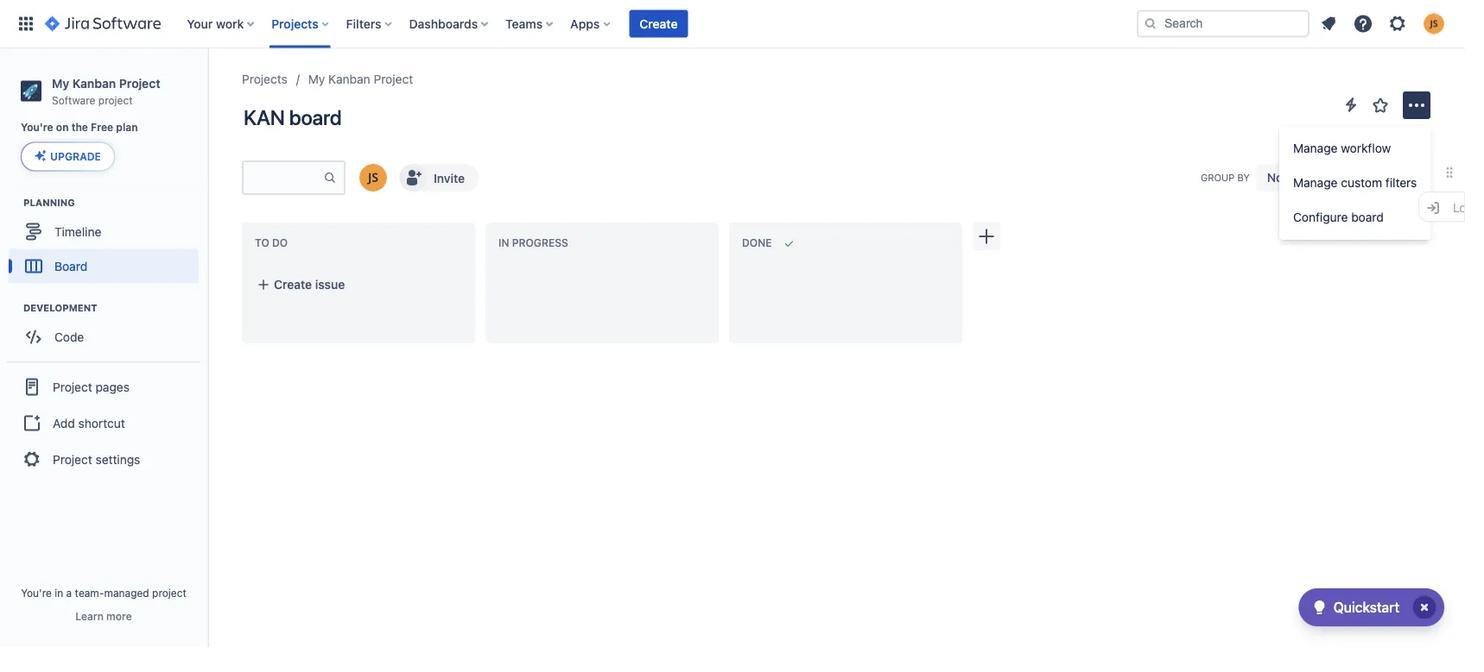 Task type: locate. For each thing, give the bounding box(es) containing it.
group containing project pages
[[7, 361, 200, 484]]

1 vertical spatial projects
[[242, 72, 287, 86]]

my inside my kanban project software project
[[52, 76, 69, 90]]

development
[[23, 302, 97, 313]]

search image
[[1144, 17, 1158, 31]]

you're in a team-managed project
[[21, 587, 186, 600]]

manage custom filters button
[[1279, 166, 1431, 200]]

my up software
[[52, 76, 69, 90]]

filters button
[[341, 10, 399, 38]]

kanban up software
[[72, 76, 116, 90]]

project up the plan
[[98, 94, 133, 106]]

0 horizontal spatial kanban
[[72, 76, 116, 90]]

manage
[[1293, 141, 1338, 155], [1293, 176, 1338, 190]]

kanban inside my kanban project software project
[[72, 76, 116, 90]]

john smith image
[[359, 164, 387, 192]]

kanban for my kanban project
[[328, 72, 370, 86]]

my kanban project
[[308, 72, 413, 86]]

0 horizontal spatial board
[[289, 105, 342, 130]]

group containing manage workflow
[[1279, 126, 1431, 240]]

1 vertical spatial group
[[7, 361, 200, 484]]

Search this board text field
[[244, 162, 323, 193]]

software
[[52, 94, 95, 106]]

projects up projects link
[[271, 16, 318, 31]]

0 vertical spatial you're
[[21, 122, 53, 134]]

filters
[[346, 16, 381, 31]]

kanban
[[328, 72, 370, 86], [72, 76, 116, 90]]

primary element
[[10, 0, 1137, 48]]

banner
[[0, 0, 1465, 48]]

by
[[1237, 172, 1250, 183]]

create right apps popup button
[[640, 16, 678, 31]]

1 vertical spatial board
[[1351, 210, 1384, 225]]

create inside 'create' button
[[640, 16, 678, 31]]

0 horizontal spatial my
[[52, 76, 69, 90]]

group
[[1279, 126, 1431, 240], [7, 361, 200, 484]]

projects button
[[266, 10, 336, 38]]

create inside create issue button
[[274, 278, 312, 292]]

jira software image
[[45, 13, 161, 34], [45, 13, 161, 34]]

board
[[289, 105, 342, 130], [1351, 210, 1384, 225]]

0 vertical spatial group
[[1279, 126, 1431, 240]]

filters
[[1386, 176, 1417, 190]]

learn more
[[75, 611, 132, 623]]

1 you're from the top
[[21, 122, 53, 134]]

projects up the kan
[[242, 72, 287, 86]]

1 horizontal spatial my
[[308, 72, 325, 86]]

1 horizontal spatial group
[[1279, 126, 1431, 240]]

project up the plan
[[119, 76, 160, 90]]

quickstart button
[[1299, 589, 1444, 627]]

invite button
[[397, 162, 480, 194]]

project right managed
[[152, 587, 186, 600]]

in
[[498, 237, 509, 249]]

create
[[640, 16, 678, 31], [274, 278, 312, 292]]

create for create
[[640, 16, 678, 31]]

my up kan board
[[308, 72, 325, 86]]

2 manage from the top
[[1293, 176, 1338, 190]]

1 horizontal spatial kanban
[[328, 72, 370, 86]]

0 vertical spatial project
[[98, 94, 133, 106]]

kanban inside my kanban project link
[[328, 72, 370, 86]]

board right the kan
[[289, 105, 342, 130]]

manage up configure
[[1293, 176, 1338, 190]]

manage for manage custom filters
[[1293, 176, 1338, 190]]

dashboards button
[[404, 10, 495, 38]]

my
[[308, 72, 325, 86], [52, 76, 69, 90]]

project down filters "popup button"
[[374, 72, 413, 86]]

1 vertical spatial project
[[152, 587, 186, 600]]

create issue button
[[246, 270, 471, 301]]

project
[[98, 94, 133, 106], [152, 587, 186, 600]]

teams
[[505, 16, 543, 31]]

development group
[[9, 301, 206, 360]]

development image
[[3, 297, 23, 318]]

star kan board image
[[1370, 95, 1391, 116]]

1 vertical spatial manage
[[1293, 176, 1338, 190]]

2 you're from the top
[[21, 587, 52, 600]]

project pages
[[53, 380, 130, 394]]

1 manage from the top
[[1293, 141, 1338, 155]]

settings image
[[1387, 13, 1408, 34]]

board
[[54, 259, 87, 273]]

1 vertical spatial create
[[274, 278, 312, 292]]

1 vertical spatial you're
[[21, 587, 52, 600]]

manage up none popup button on the top of the page
[[1293, 141, 1338, 155]]

manage for manage workflow
[[1293, 141, 1338, 155]]

in progress
[[498, 237, 568, 249]]

board down custom
[[1351, 210, 1384, 225]]

0 vertical spatial create
[[640, 16, 678, 31]]

1 horizontal spatial board
[[1351, 210, 1384, 225]]

0 horizontal spatial project
[[98, 94, 133, 106]]

settings
[[95, 453, 140, 467]]

0 vertical spatial manage
[[1293, 141, 1338, 155]]

teams button
[[500, 10, 560, 38]]

code link
[[9, 320, 199, 354]]

appswitcher icon image
[[16, 13, 36, 34]]

1 horizontal spatial project
[[152, 587, 186, 600]]

you're on the free plan
[[21, 122, 138, 134]]

projects link
[[242, 69, 287, 90]]

configure
[[1293, 210, 1348, 225]]

quickstart
[[1334, 600, 1399, 616]]

projects
[[271, 16, 318, 31], [242, 72, 287, 86]]

projects for projects link
[[242, 72, 287, 86]]

add shortcut button
[[7, 406, 200, 441]]

1 horizontal spatial create
[[640, 16, 678, 31]]

kanban down filters
[[328, 72, 370, 86]]

progress
[[512, 237, 568, 249]]

0 horizontal spatial create
[[274, 278, 312, 292]]

learn
[[75, 611, 104, 623]]

planning image
[[3, 192, 23, 213]]

project
[[374, 72, 413, 86], [119, 76, 160, 90], [53, 380, 92, 394], [53, 453, 92, 467]]

you're
[[21, 122, 53, 134], [21, 587, 52, 600]]

0 horizontal spatial group
[[7, 361, 200, 484]]

your
[[187, 16, 213, 31]]

you're left in
[[21, 587, 52, 600]]

projects inside popup button
[[271, 16, 318, 31]]

board inside button
[[1351, 210, 1384, 225]]

plan
[[116, 122, 138, 134]]

manage workflow
[[1293, 141, 1391, 155]]

add shortcut
[[53, 416, 125, 431]]

create for create issue
[[274, 278, 312, 292]]

free
[[91, 122, 113, 134]]

you're left "on"
[[21, 122, 53, 134]]

create column image
[[976, 226, 997, 247]]

create left issue
[[274, 278, 312, 292]]

0 vertical spatial board
[[289, 105, 342, 130]]

in
[[55, 587, 63, 600]]

0 vertical spatial projects
[[271, 16, 318, 31]]



Task type: describe. For each thing, give the bounding box(es) containing it.
my for my kanban project
[[308, 72, 325, 86]]

create issue
[[274, 278, 345, 292]]

kan
[[244, 105, 285, 130]]

check image
[[1309, 598, 1330, 619]]

automations menu button icon image
[[1341, 95, 1361, 115]]

manage custom filters
[[1293, 176, 1417, 190]]

none button
[[1257, 164, 1332, 192]]

timeline link
[[9, 215, 199, 249]]

project inside my kanban project software project
[[119, 76, 160, 90]]

dashboards
[[409, 16, 478, 31]]

code
[[54, 330, 84, 344]]

projects for projects popup button
[[271, 16, 318, 31]]

create button
[[629, 10, 688, 38]]

group for development icon
[[7, 361, 200, 484]]

managed
[[104, 587, 149, 600]]

none
[[1267, 171, 1297, 185]]

Search field
[[1137, 10, 1310, 38]]

my kanban project link
[[308, 69, 413, 90]]

notifications image
[[1318, 13, 1339, 34]]

timeline
[[54, 225, 101, 239]]

planning
[[23, 197, 75, 208]]

insights image
[[1351, 168, 1372, 188]]

pages
[[95, 380, 130, 394]]

group
[[1201, 172, 1235, 183]]

more
[[106, 611, 132, 623]]

project up add
[[53, 380, 92, 394]]

insights button
[[1340, 164, 1431, 192]]

issue
[[315, 278, 345, 292]]

group by
[[1201, 172, 1250, 183]]

my for my kanban project software project
[[52, 76, 69, 90]]

learn more button
[[75, 610, 132, 624]]

team-
[[75, 587, 104, 600]]

project down add
[[53, 453, 92, 467]]

to
[[255, 237, 269, 249]]

invite
[[434, 171, 465, 185]]

project inside my kanban project software project
[[98, 94, 133, 106]]

do
[[272, 237, 288, 249]]

project pages link
[[7, 368, 200, 406]]

the
[[71, 122, 88, 134]]

dismiss quickstart image
[[1411, 594, 1438, 622]]

workflow
[[1341, 141, 1391, 155]]

your work
[[187, 16, 244, 31]]

kanban for my kanban project software project
[[72, 76, 116, 90]]

work
[[216, 16, 244, 31]]

sidebar navigation image
[[188, 69, 226, 104]]

board for configure board
[[1351, 210, 1384, 225]]

a
[[66, 587, 72, 600]]

help image
[[1353, 13, 1374, 34]]

upgrade button
[[22, 143, 114, 170]]

group for check icon
[[1279, 126, 1431, 240]]

your profile and settings image
[[1424, 13, 1444, 34]]

apps button
[[565, 10, 617, 38]]

you're for you're on the free plan
[[21, 122, 53, 134]]

shortcut
[[78, 416, 125, 431]]

project settings
[[53, 453, 140, 467]]

insights
[[1375, 171, 1420, 185]]

board for kan board
[[289, 105, 342, 130]]

add
[[53, 416, 75, 431]]

apps
[[570, 16, 600, 31]]

planning group
[[9, 196, 206, 289]]

add people image
[[403, 168, 423, 188]]

done
[[742, 237, 772, 249]]

upgrade
[[50, 151, 101, 163]]

configure board
[[1293, 210, 1384, 225]]

kan board
[[244, 105, 342, 130]]

more image
[[1406, 95, 1427, 116]]

on
[[56, 122, 69, 134]]

my kanban project software project
[[52, 76, 160, 106]]

you're for you're in a team-managed project
[[21, 587, 52, 600]]

to do
[[255, 237, 288, 249]]

board link
[[9, 249, 199, 284]]

your work button
[[182, 10, 261, 38]]

manage workflow button
[[1279, 131, 1431, 166]]

project settings link
[[7, 441, 200, 479]]

configure board button
[[1279, 200, 1431, 235]]

custom
[[1341, 176, 1382, 190]]

banner containing your work
[[0, 0, 1465, 48]]



Task type: vqa. For each thing, say whether or not it's contained in the screenshot.
tab list
no



